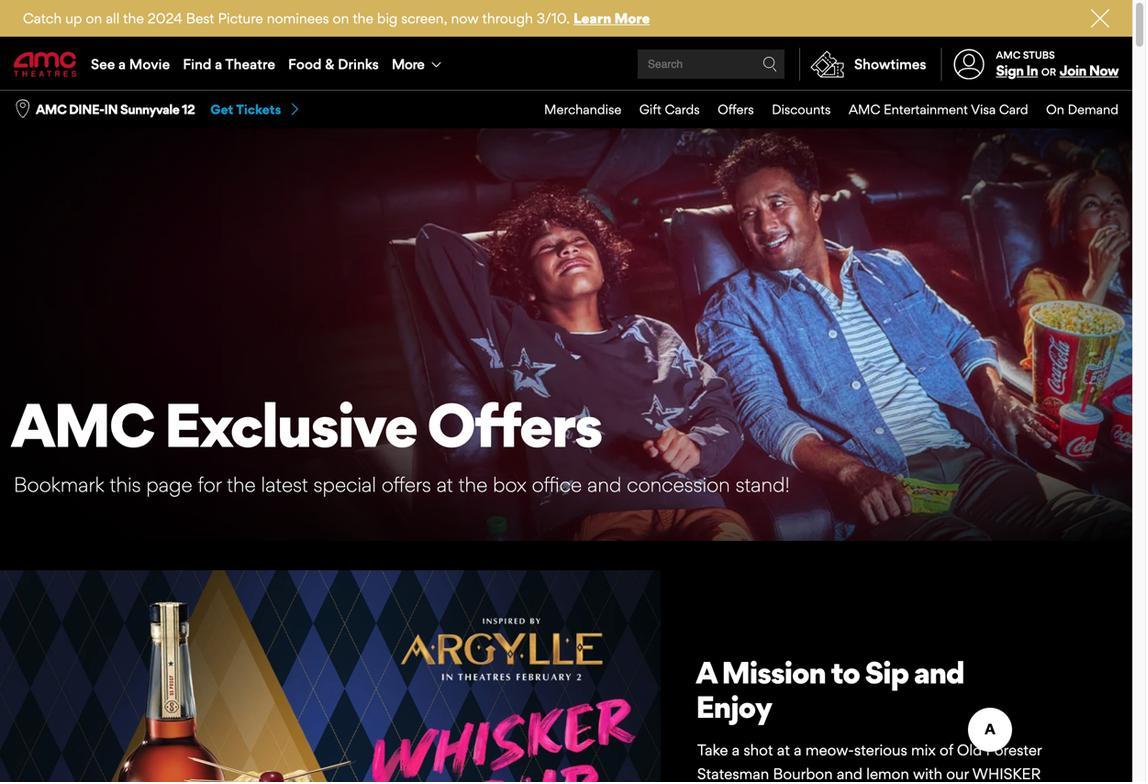 Task type: vqa. For each thing, say whether or not it's contained in the screenshot.
Adam
no



Task type: locate. For each thing, give the bounding box(es) containing it.
2 horizontal spatial and
[[914, 655, 964, 691]]

amc stubs sign in or join now
[[996, 49, 1119, 79]]

bookmark
[[14, 472, 104, 497]]

latest
[[261, 472, 308, 497]]

at inside take a shot at a meow-sterious mix of old forester statesman bourbon and lemon with our whiske
[[777, 741, 790, 760]]

sign in button
[[996, 62, 1038, 79]]

0 horizontal spatial offers
[[427, 388, 601, 462]]

0 vertical spatial and
[[587, 472, 622, 497]]

sunnyvale
[[120, 102, 179, 118]]

offers up box
[[427, 388, 601, 462]]

1 vertical spatial and
[[914, 655, 964, 691]]

amc entertainment visa card
[[849, 101, 1028, 118]]

1 vertical spatial at
[[777, 741, 790, 760]]

0 horizontal spatial more
[[392, 55, 424, 72]]

and
[[587, 472, 622, 497], [914, 655, 964, 691], [837, 765, 863, 783]]

1 horizontal spatial offers
[[718, 101, 754, 118]]

1 vertical spatial menu
[[526, 91, 1119, 128]]

office
[[532, 472, 582, 497]]

a right see
[[118, 56, 126, 72]]

0 horizontal spatial at
[[437, 472, 453, 497]]

1 horizontal spatial at
[[777, 741, 790, 760]]

amc dine-in sunnyvale 12 button
[[36, 101, 195, 119]]

in
[[1026, 62, 1038, 79]]

shot
[[744, 741, 773, 760]]

in
[[104, 102, 118, 118]]

at
[[437, 472, 453, 497], [777, 741, 790, 760]]

gift cards
[[639, 101, 700, 118]]

0 vertical spatial offers
[[718, 101, 754, 118]]

amc left dine-
[[36, 102, 66, 118]]

0 horizontal spatial on
[[86, 10, 102, 27]]

see a movie
[[91, 56, 170, 72]]

card
[[999, 101, 1028, 118]]

learn more link
[[574, 10, 650, 27]]

big
[[377, 10, 398, 27]]

offers
[[718, 101, 754, 118], [427, 388, 601, 462]]

0 vertical spatial at
[[437, 472, 453, 497]]

0 horizontal spatial and
[[587, 472, 622, 497]]

1 horizontal spatial on
[[333, 10, 349, 27]]

and down meow-
[[837, 765, 863, 783]]

movie
[[129, 56, 170, 72]]

offers
[[382, 472, 431, 497]]

sip
[[865, 655, 909, 691]]

menu down showtimes 'image'
[[526, 91, 1119, 128]]

get tickets link
[[210, 101, 301, 118]]

1 vertical spatial offers
[[427, 388, 601, 462]]

sign in or join amc stubs element
[[941, 39, 1119, 90]]

catch up on all the 2024 best picture nominees on the big screen, now through 3/10. learn more
[[23, 10, 650, 27]]

12
[[182, 102, 195, 118]]

a right find
[[215, 56, 222, 72]]

amc for amc entertainment visa card
[[849, 101, 880, 118]]

amc down showtimes link
[[849, 101, 880, 118]]

at right shot
[[777, 741, 790, 760]]

a
[[118, 56, 126, 72], [215, 56, 222, 72], [732, 741, 740, 760], [794, 741, 802, 760]]

bourbon
[[773, 765, 833, 783]]

1 horizontal spatial and
[[837, 765, 863, 783]]

of
[[940, 741, 953, 760]]

more down screen,
[[392, 55, 424, 72]]

amc up bookmark
[[11, 388, 153, 462]]

amc inside amc stubs sign in or join now
[[996, 49, 1021, 61]]

and inside take a shot at a meow-sterious mix of old forester statesman bourbon and lemon with our whiske
[[837, 765, 863, 783]]

submit search icon image
[[763, 57, 777, 72]]

catch
[[23, 10, 62, 27]]

argylle drink image
[[0, 571, 661, 783]]

more inside "button"
[[392, 55, 424, 72]]

concession
[[627, 472, 730, 497]]

menu up the merchandise link
[[0, 39, 1132, 90]]

stand!
[[736, 472, 790, 497]]

mix
[[911, 741, 936, 760]]

on left all
[[86, 10, 102, 27]]

see
[[91, 56, 115, 72]]

and right sip
[[914, 655, 964, 691]]

dialog
[[0, 0, 1146, 783]]

2 vertical spatial and
[[837, 765, 863, 783]]

food & drinks link
[[282, 39, 385, 90]]

lemon
[[866, 765, 909, 783]]

1 horizontal spatial more
[[614, 10, 650, 27]]

more right learn
[[614, 10, 650, 27]]

amc up sign on the top right
[[996, 49, 1021, 61]]

join
[[1060, 62, 1086, 79]]

forester
[[986, 741, 1042, 760]]

offers inside menu
[[718, 101, 754, 118]]

theatre
[[225, 56, 275, 72]]

0 vertical spatial menu
[[0, 39, 1132, 90]]

1 vertical spatial more
[[392, 55, 424, 72]]

a left shot
[[732, 741, 740, 760]]

3/10.
[[537, 10, 570, 27]]

and right office
[[587, 472, 622, 497]]

amc logo image
[[14, 52, 78, 77], [14, 52, 78, 77]]

on
[[86, 10, 102, 27], [333, 10, 349, 27]]

more
[[614, 10, 650, 27], [392, 55, 424, 72]]

mission
[[722, 655, 826, 691]]

nominees
[[267, 10, 329, 27]]

cards
[[665, 101, 700, 118]]

the left big
[[353, 10, 374, 27]]

merchandise
[[544, 101, 621, 118]]

on right 'nominees'
[[333, 10, 349, 27]]

2 on from the left
[[333, 10, 349, 27]]

our
[[946, 765, 969, 783]]

menu
[[0, 39, 1132, 90], [526, 91, 1119, 128]]

all
[[106, 10, 120, 27]]

food
[[288, 56, 322, 72]]

find a theatre
[[183, 56, 275, 72]]

amc dine-in sunnyvale 12
[[36, 102, 195, 118]]

page
[[146, 472, 192, 497]]

amc exclusive offers
[[11, 388, 601, 462]]

take
[[697, 741, 728, 760]]

a for shot
[[732, 741, 740, 760]]

offers right cards
[[718, 101, 754, 118]]

get
[[210, 101, 233, 118]]

merchandise link
[[526, 91, 621, 128]]

menu containing more
[[0, 39, 1132, 90]]

at right offers
[[437, 472, 453, 497]]

amc inside button
[[36, 102, 66, 118]]



Task type: describe. For each thing, give the bounding box(es) containing it.
more button
[[385, 39, 452, 90]]

exclusive
[[164, 388, 416, 462]]

through
[[482, 10, 533, 27]]

enjoy
[[696, 689, 772, 726]]

best
[[186, 10, 214, 27]]

amc entertainment visa card link
[[831, 91, 1028, 128]]

popcorn and drinks at amc image
[[0, 128, 1132, 541]]

a for movie
[[118, 56, 126, 72]]

for
[[198, 472, 221, 497]]

amc for amc exclusive offers
[[11, 388, 153, 462]]

discounts
[[772, 101, 831, 118]]

a mission to sip and enjoy
[[696, 655, 964, 726]]

showtimes link
[[799, 48, 926, 81]]

see a movie link
[[84, 39, 176, 90]]

join now button
[[1060, 62, 1119, 79]]

bookmark this page for the latest special offers at the box office and concession stand!
[[14, 472, 790, 497]]

demand
[[1068, 101, 1119, 118]]

2024
[[148, 10, 182, 27]]

now
[[451, 10, 479, 27]]

dine-
[[69, 102, 104, 118]]

screen,
[[401, 10, 448, 27]]

cookie consent banner dialog
[[0, 713, 1132, 783]]

learn
[[574, 10, 611, 27]]

or
[[1041, 66, 1056, 78]]

user profile image
[[943, 49, 995, 79]]

find a theatre link
[[176, 39, 282, 90]]

a for theatre
[[215, 56, 222, 72]]

on
[[1046, 101, 1064, 118]]

to
[[831, 655, 860, 691]]

special
[[313, 472, 376, 497]]

now
[[1089, 62, 1119, 79]]

a
[[696, 655, 716, 691]]

search the AMC website text field
[[645, 57, 763, 71]]

with
[[913, 765, 943, 783]]

amc for amc dine-in sunnyvale 12
[[36, 102, 66, 118]]

on demand link
[[1028, 91, 1119, 128]]

meow-
[[806, 741, 854, 760]]

up
[[65, 10, 82, 27]]

this
[[110, 472, 141, 497]]

0 vertical spatial more
[[614, 10, 650, 27]]

amc for amc stubs sign in or join now
[[996, 49, 1021, 61]]

and inside "a mission to sip and enjoy"
[[914, 655, 964, 691]]

entertainment
[[884, 101, 968, 118]]

tickets
[[236, 101, 281, 118]]

offers link
[[700, 91, 754, 128]]

the right the for at the bottom
[[227, 472, 256, 497]]

showtimes image
[[800, 48, 854, 81]]

showtimes
[[854, 56, 926, 72]]

discounts link
[[754, 91, 831, 128]]

a up the bourbon
[[794, 741, 802, 760]]

get tickets
[[210, 101, 281, 118]]

take a shot at a meow-sterious mix of old forester statesman bourbon and lemon with our whiske
[[697, 741, 1044, 783]]

drinks
[[338, 56, 379, 72]]

gift
[[639, 101, 662, 118]]

visa
[[971, 101, 996, 118]]

stubs
[[1023, 49, 1055, 61]]

on demand
[[1046, 101, 1119, 118]]

gift cards link
[[621, 91, 700, 128]]

menu containing merchandise
[[526, 91, 1119, 128]]

sign
[[996, 62, 1024, 79]]

the left box
[[459, 472, 488, 497]]

sterious
[[854, 741, 907, 760]]

picture
[[218, 10, 263, 27]]

&
[[325, 56, 334, 72]]

the right all
[[123, 10, 144, 27]]

box
[[493, 472, 527, 497]]

food & drinks
[[288, 56, 379, 72]]

1 on from the left
[[86, 10, 102, 27]]

statesman
[[697, 765, 769, 783]]

find
[[183, 56, 211, 72]]



